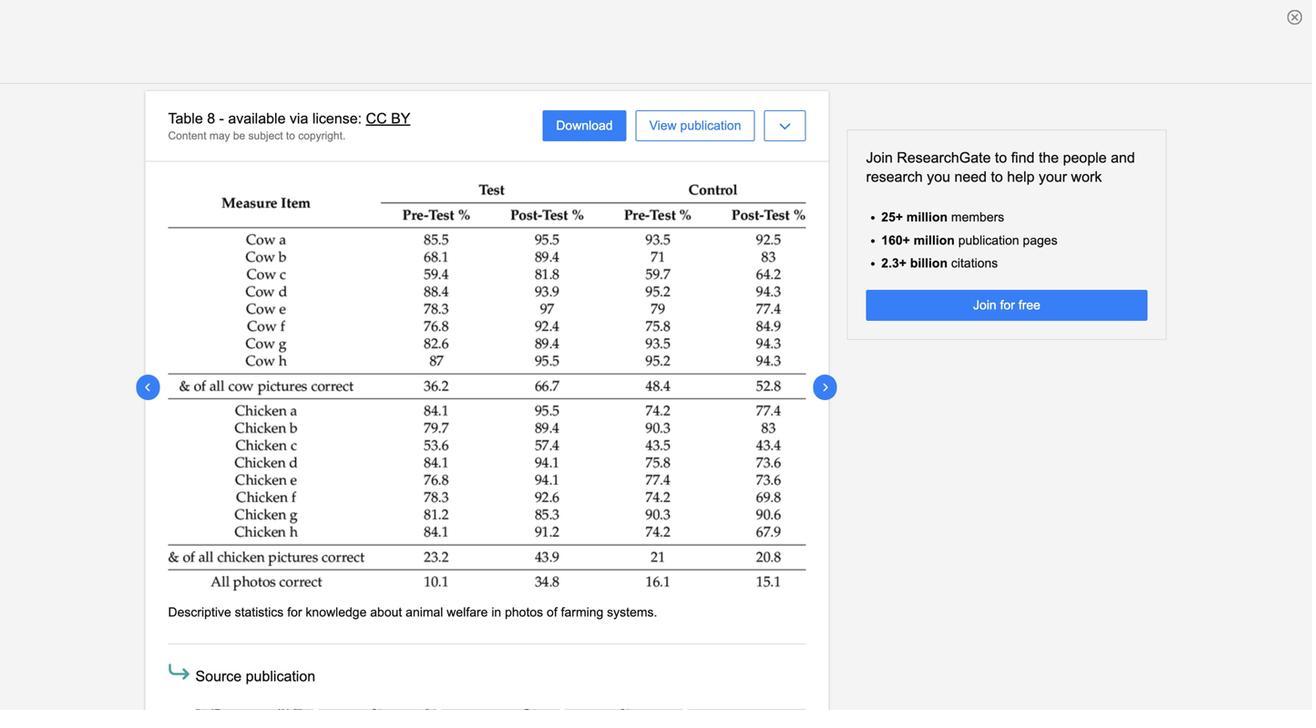 Task type: locate. For each thing, give the bounding box(es) containing it.
content
[[168, 129, 206, 142]]

0 vertical spatial for
[[1000, 298, 1015, 312]]

people
[[1063, 149, 1107, 166]]

8
[[207, 110, 215, 127]]

citations
[[952, 256, 998, 270]]

0 vertical spatial join
[[866, 149, 893, 166]]

1 vertical spatial join
[[973, 298, 997, 312]]

1 vertical spatial for
[[287, 605, 302, 619]]

members
[[952, 210, 1005, 224]]

view publication
[[650, 119, 741, 133]]

0 vertical spatial million
[[907, 210, 948, 224]]

publication down members
[[959, 233, 1020, 247]]

for right the statistics
[[287, 605, 302, 619]]

1 horizontal spatial publication
[[680, 119, 741, 133]]

be
[[233, 129, 245, 142]]

2 horizontal spatial publication
[[959, 233, 1020, 247]]

million
[[907, 210, 948, 224], [914, 233, 955, 247]]

download
[[556, 119, 613, 133]]

and
[[1111, 149, 1136, 166]]

license:
[[312, 110, 362, 127]]

descriptive
[[168, 605, 231, 619]]

join up research
[[866, 149, 893, 166]]

download link
[[543, 110, 627, 141]]

join for free
[[973, 298, 1041, 312]]

table
[[168, 110, 203, 127]]

1 horizontal spatial for
[[1000, 298, 1015, 312]]

160+
[[882, 233, 910, 247]]

0 vertical spatial to
[[286, 129, 295, 142]]

copyright.
[[298, 129, 346, 142]]

join inside the join researchgate to find the people and research you need to help your work
[[866, 149, 893, 166]]

knowledge
[[306, 605, 367, 619]]

0 horizontal spatial publication
[[246, 668, 316, 685]]

publication inside view publication link
[[680, 119, 741, 133]]

publication for view publication
[[680, 119, 741, 133]]

available
[[228, 110, 286, 127]]

size m image
[[165, 658, 193, 686]]

to left the 'find'
[[995, 149, 1007, 166]]

statistics
[[235, 605, 284, 619]]

publication right source
[[246, 668, 316, 685]]

1 vertical spatial publication
[[959, 233, 1020, 247]]

you
[[927, 168, 951, 185]]

2 vertical spatial publication
[[246, 668, 316, 685]]

your
[[1039, 168, 1067, 185]]

join
[[866, 149, 893, 166], [973, 298, 997, 312]]

research
[[866, 168, 923, 185]]

to inside 'table 8 - available via license: cc by content may be subject to copyright.'
[[286, 129, 295, 142]]

million up billion
[[914, 233, 955, 247]]

researchgate
[[897, 149, 991, 166]]

join down citations
[[973, 298, 997, 312]]

join for free link
[[866, 290, 1148, 321]]

find
[[1011, 149, 1035, 166]]

publication inside '25+ million members 160+ million publication pages 2.3+ billion citations'
[[959, 233, 1020, 247]]

photos
[[505, 605, 543, 619]]

join researchgate to find the people and research you need to help your work
[[866, 149, 1136, 185]]

0 horizontal spatial join
[[866, 149, 893, 166]]

1 horizontal spatial join
[[973, 298, 997, 312]]

million right the 25+
[[907, 210, 948, 224]]

to left help
[[991, 168, 1003, 185]]

about
[[370, 605, 402, 619]]

main content
[[0, 91, 1313, 710]]

help
[[1007, 168, 1035, 185]]

0 vertical spatial publication
[[680, 119, 741, 133]]

to down via
[[286, 129, 295, 142]]

publication right 'view'
[[680, 119, 741, 133]]

for
[[1000, 298, 1015, 312], [287, 605, 302, 619]]

for left free
[[1000, 298, 1015, 312]]

pages
[[1023, 233, 1058, 247]]

to
[[286, 129, 295, 142], [995, 149, 1007, 166], [991, 168, 1003, 185]]

0 horizontal spatial for
[[287, 605, 302, 619]]

view publication link
[[636, 110, 755, 141]]

publication
[[680, 119, 741, 133], [959, 233, 1020, 247], [246, 668, 316, 685]]



Task type: describe. For each thing, give the bounding box(es) containing it.
work
[[1071, 168, 1102, 185]]

publication for source publication
[[246, 668, 316, 685]]

1 vertical spatial million
[[914, 233, 955, 247]]

source
[[196, 668, 242, 685]]

join for join for free
[[973, 298, 997, 312]]

1 vertical spatial to
[[995, 149, 1007, 166]]

the
[[1039, 149, 1059, 166]]

of
[[547, 605, 558, 619]]

in
[[492, 605, 502, 619]]

main content containing table 8
[[0, 91, 1313, 710]]

systems.
[[607, 605, 658, 619]]

cc by link
[[366, 110, 411, 127]]

billion
[[910, 256, 948, 270]]

free
[[1019, 298, 1041, 312]]

-
[[219, 110, 224, 127]]

table 8 - available via license: cc by content may be subject to copyright.
[[168, 110, 411, 142]]

need
[[955, 168, 987, 185]]

welfare
[[447, 605, 488, 619]]

may
[[210, 129, 230, 142]]

2 vertical spatial to
[[991, 168, 1003, 185]]

descriptive statistics for knowledge about animal welfare in photos of farming systems.
[[168, 605, 658, 619]]

25+ million members 160+ million publication pages 2.3+ billion citations
[[882, 210, 1058, 270]]

cc
[[366, 110, 387, 127]]

farming
[[561, 605, 604, 619]]

view
[[650, 119, 677, 133]]

source publication
[[196, 668, 316, 685]]

by
[[391, 110, 411, 127]]

descriptive statistics for knowledge about animal welfare in photos of farming systems. image
[[168, 184, 806, 591]]

animal
[[406, 605, 443, 619]]

via
[[290, 110, 308, 127]]

join for join researchgate to find the people and research you need to help your work
[[866, 149, 893, 166]]

2.3+
[[882, 256, 907, 270]]

25+
[[882, 210, 903, 224]]

subject
[[248, 129, 283, 142]]



Task type: vqa. For each thing, say whether or not it's contained in the screenshot.
CC BY link
yes



